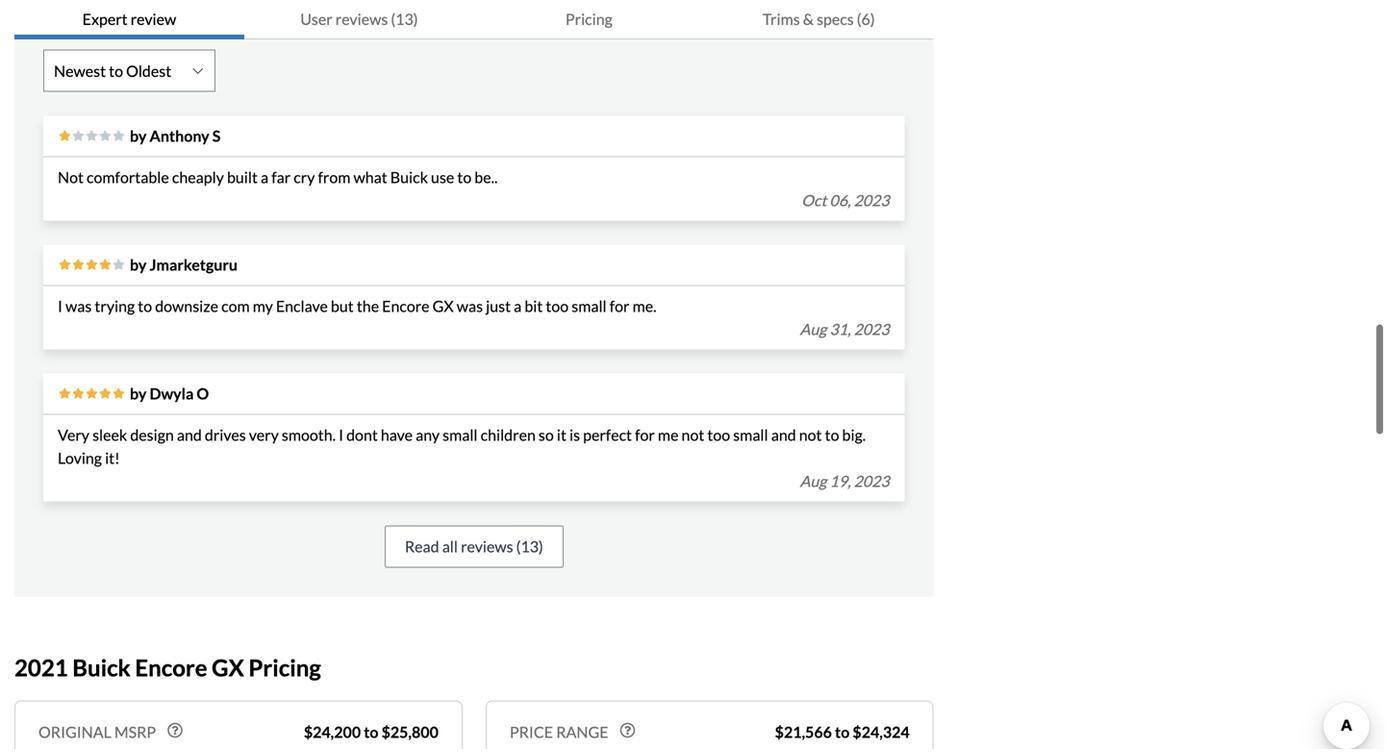 Task type: describe. For each thing, give the bounding box(es) containing it.
2 horizontal spatial small
[[733, 426, 768, 444]]

2023 inside the very sleek design and drives very smooth.  i dont have any small children so it is perfect for me not too small and not to big. loving it! aug 19, 2023
[[854, 472, 889, 491]]

range
[[556, 723, 608, 742]]

(6)
[[857, 10, 875, 28]]

bit
[[525, 297, 543, 316]]

2 not from the left
[[799, 426, 822, 444]]

expert
[[82, 10, 128, 28]]

design
[[130, 426, 174, 444]]

oct
[[801, 191, 827, 210]]

perfect
[[583, 426, 632, 444]]

2021
[[14, 654, 68, 682]]

by dwyla o
[[130, 384, 209, 403]]

buick inside not comfortable cheaply built a far cry from what buick use to be.. oct 06, 2023
[[390, 168, 428, 187]]

jmarketguru
[[150, 255, 238, 274]]

dont
[[346, 426, 378, 444]]

but
[[331, 297, 354, 316]]

$24,200
[[304, 723, 361, 742]]

built
[[227, 168, 258, 187]]

all
[[442, 537, 458, 556]]

1 was from the left
[[65, 297, 92, 316]]

aug inside the very sleek design and drives very smooth.  i dont have any small children so it is perfect for me not too small and not to big. loving it! aug 19, 2023
[[800, 472, 827, 491]]

reviews inside tab
[[335, 10, 388, 28]]

anthony
[[150, 127, 209, 145]]

cheaply
[[172, 168, 224, 187]]

it!
[[105, 449, 120, 467]]

to right $24,200
[[364, 723, 378, 742]]

what
[[353, 168, 387, 187]]

user reviews (13) tab
[[244, 0, 474, 39]]

enclave
[[276, 297, 328, 316]]

by for by anthony  s
[[130, 127, 147, 145]]

small inside i was trying to downsize com my enclave  but the encore gx was just  a bit too small for me. aug 31, 2023
[[572, 297, 607, 316]]

0 horizontal spatial encore
[[135, 654, 207, 682]]

my
[[253, 297, 273, 316]]

$24,324
[[853, 723, 910, 742]]

31,
[[830, 320, 851, 339]]

so
[[539, 426, 554, 444]]

far
[[271, 168, 291, 187]]

&
[[803, 10, 814, 28]]

a inside not comfortable cheaply built a far cry from what buick use to be.. oct 06, 2023
[[261, 168, 269, 187]]

dwyla
[[150, 384, 194, 403]]

sleek
[[92, 426, 127, 444]]

gx inside i was trying to downsize com my enclave  but the encore gx was just  a bit too small for me. aug 31, 2023
[[432, 297, 454, 316]]

price range
[[510, 723, 608, 742]]

too inside the very sleek design and drives very smooth.  i dont have any small children so it is perfect for me not too small and not to big. loving it! aug 19, 2023
[[707, 426, 730, 444]]

reviews inside 'button'
[[461, 537, 513, 556]]

2023 inside not comfortable cheaply built a far cry from what buick use to be.. oct 06, 2023
[[854, 191, 889, 210]]

cry
[[294, 168, 315, 187]]

me.
[[632, 297, 656, 316]]

downsize
[[155, 297, 218, 316]]

by jmarketguru
[[130, 255, 238, 274]]

1 and from the left
[[177, 426, 202, 444]]

(13) inside 'button'
[[516, 537, 543, 556]]

encore inside i was trying to downsize com my enclave  but the encore gx was just  a bit too small for me. aug 31, 2023
[[382, 297, 430, 316]]

$25,800
[[381, 723, 438, 742]]

just
[[486, 297, 511, 316]]

for inside the very sleek design and drives very smooth.  i dont have any small children so it is perfect for me not too small and not to big. loving it! aug 19, 2023
[[635, 426, 655, 444]]

0 horizontal spatial small
[[443, 426, 478, 444]]

$21,566 to $24,324
[[775, 723, 910, 742]]

comfortable
[[87, 168, 169, 187]]

2 and from the left
[[771, 426, 796, 444]]

a inside i was trying to downsize com my enclave  but the encore gx was just  a bit too small for me. aug 31, 2023
[[514, 297, 522, 316]]

$24,200 to $25,800
[[304, 723, 438, 742]]

to inside i was trying to downsize com my enclave  but the encore gx was just  a bit too small for me. aug 31, 2023
[[138, 297, 152, 316]]

question circle image for price range
[[620, 723, 635, 738]]

too inside i was trying to downsize com my enclave  but the encore gx was just  a bit too small for me. aug 31, 2023
[[546, 297, 569, 316]]

not comfortable cheaply built a far cry from what buick use to be.. oct 06, 2023
[[58, 168, 889, 210]]

for inside i was trying to downsize com my enclave  but the encore gx was just  a bit too small for me. aug 31, 2023
[[610, 297, 630, 316]]

children
[[481, 426, 536, 444]]

original msrp
[[38, 723, 156, 742]]

$21,566
[[775, 723, 832, 742]]

pricing tab
[[474, 0, 704, 39]]

1 vertical spatial pricing
[[249, 654, 321, 682]]

it
[[557, 426, 566, 444]]

trying
[[95, 297, 135, 316]]

very
[[58, 426, 89, 444]]

have
[[381, 426, 413, 444]]

to inside not comfortable cheaply built a far cry from what buick use to be.. oct 06, 2023
[[457, 168, 472, 187]]

read all reviews (13) button
[[385, 526, 563, 568]]



Task type: vqa. For each thing, say whether or not it's contained in the screenshot.


Task type: locate. For each thing, give the bounding box(es) containing it.
1 aug from the top
[[800, 320, 827, 339]]

0 vertical spatial for
[[610, 297, 630, 316]]

0 horizontal spatial buick
[[72, 654, 131, 682]]

i left dont
[[339, 426, 343, 444]]

0 vertical spatial by
[[130, 127, 147, 145]]

2021 buick encore gx pricing
[[14, 654, 321, 682]]

0 horizontal spatial a
[[261, 168, 269, 187]]

0 vertical spatial buick
[[390, 168, 428, 187]]

1 horizontal spatial reviews
[[461, 537, 513, 556]]

reviews right all
[[461, 537, 513, 556]]

small left me.
[[572, 297, 607, 316]]

1 vertical spatial i
[[339, 426, 343, 444]]

2 aug from the top
[[800, 472, 827, 491]]

and left big. at the right bottom of page
[[771, 426, 796, 444]]

0 horizontal spatial i
[[58, 297, 62, 316]]

msrp
[[114, 723, 156, 742]]

be..
[[474, 168, 498, 187]]

2023 right '06,'
[[854, 191, 889, 210]]

1 vertical spatial buick
[[72, 654, 131, 682]]

1 horizontal spatial i
[[339, 426, 343, 444]]

to left be..
[[457, 168, 472, 187]]

to right "trying"
[[138, 297, 152, 316]]

19,
[[830, 472, 851, 491]]

to inside the very sleek design and drives very smooth.  i dont have any small children so it is perfect for me not too small and not to big. loving it! aug 19, 2023
[[825, 426, 839, 444]]

0 vertical spatial (13)
[[391, 10, 418, 28]]

0 horizontal spatial (13)
[[391, 10, 418, 28]]

0 vertical spatial reviews
[[335, 10, 388, 28]]

not
[[682, 426, 704, 444], [799, 426, 822, 444]]

review
[[131, 10, 176, 28]]

2 vertical spatial by
[[130, 384, 147, 403]]

aug left 19,
[[800, 472, 827, 491]]

com
[[221, 297, 250, 316]]

small right 'me'
[[733, 426, 768, 444]]

for
[[610, 297, 630, 316], [635, 426, 655, 444]]

expert review
[[82, 10, 176, 28]]

1 vertical spatial aug
[[800, 472, 827, 491]]

2 by from the top
[[130, 255, 147, 274]]

1 horizontal spatial and
[[771, 426, 796, 444]]

o
[[197, 384, 209, 403]]

3 2023 from the top
[[854, 472, 889, 491]]

1 not from the left
[[682, 426, 704, 444]]

0 vertical spatial encore
[[382, 297, 430, 316]]

0 horizontal spatial reviews
[[335, 10, 388, 28]]

1 vertical spatial too
[[707, 426, 730, 444]]

2 vertical spatial 2023
[[854, 472, 889, 491]]

1 vertical spatial gx
[[212, 654, 244, 682]]

0 vertical spatial gx
[[432, 297, 454, 316]]

1 horizontal spatial encore
[[382, 297, 430, 316]]

aug inside i was trying to downsize com my enclave  but the encore gx was just  a bit too small for me. aug 31, 2023
[[800, 320, 827, 339]]

reviews
[[335, 10, 388, 28], [461, 537, 513, 556]]

0 horizontal spatial for
[[610, 297, 630, 316]]

loving
[[58, 449, 102, 467]]

1 horizontal spatial a
[[514, 297, 522, 316]]

price
[[510, 723, 553, 742]]

from
[[318, 168, 350, 187]]

i inside the very sleek design and drives very smooth.  i dont have any small children so it is perfect for me not too small and not to big. loving it! aug 19, 2023
[[339, 426, 343, 444]]

1 vertical spatial encore
[[135, 654, 207, 682]]

very
[[249, 426, 279, 444]]

(13)
[[391, 10, 418, 28], [516, 537, 543, 556]]

0 vertical spatial i
[[58, 297, 62, 316]]

not right 'me'
[[682, 426, 704, 444]]

not left big. at the right bottom of page
[[799, 426, 822, 444]]

0 vertical spatial aug
[[800, 320, 827, 339]]

0 horizontal spatial too
[[546, 297, 569, 316]]

user reviews (13)
[[300, 10, 418, 28]]

0 vertical spatial too
[[546, 297, 569, 316]]

1 vertical spatial a
[[514, 297, 522, 316]]

1 horizontal spatial buick
[[390, 168, 428, 187]]

a left bit
[[514, 297, 522, 316]]

for left me.
[[610, 297, 630, 316]]

small right any
[[443, 426, 478, 444]]

a
[[261, 168, 269, 187], [514, 297, 522, 316]]

original
[[38, 723, 111, 742]]

was left "trying"
[[65, 297, 92, 316]]

2023 right 19,
[[854, 472, 889, 491]]

1 2023 from the top
[[854, 191, 889, 210]]

(13) right all
[[516, 537, 543, 556]]

i left "trying"
[[58, 297, 62, 316]]

1 vertical spatial 2023
[[854, 320, 889, 339]]

0 horizontal spatial and
[[177, 426, 202, 444]]

i was trying to downsize com my enclave  but the encore gx was just  a bit too small for me. aug 31, 2023
[[58, 297, 889, 339]]

1 question circle image from the left
[[168, 723, 183, 738]]

the
[[357, 297, 379, 316]]

not
[[58, 168, 84, 187]]

too right 'me'
[[707, 426, 730, 444]]

1 horizontal spatial too
[[707, 426, 730, 444]]

2 2023 from the top
[[854, 320, 889, 339]]

0 horizontal spatial pricing
[[249, 654, 321, 682]]

use
[[431, 168, 454, 187]]

drives
[[205, 426, 246, 444]]

gx
[[432, 297, 454, 316], [212, 654, 244, 682]]

(13) inside tab
[[391, 10, 418, 28]]

1 by from the top
[[130, 127, 147, 145]]

1 vertical spatial (13)
[[516, 537, 543, 556]]

and
[[177, 426, 202, 444], [771, 426, 796, 444]]

0 vertical spatial a
[[261, 168, 269, 187]]

by anthony  s
[[130, 127, 221, 145]]

buick left use
[[390, 168, 428, 187]]

(13) right user
[[391, 10, 418, 28]]

by for by dwyla o
[[130, 384, 147, 403]]

reviews right user
[[335, 10, 388, 28]]

trims & specs (6)
[[763, 10, 875, 28]]

read
[[405, 537, 439, 556]]

was left just in the top of the page
[[457, 297, 483, 316]]

smooth.
[[282, 426, 336, 444]]

2 question circle image from the left
[[620, 723, 635, 738]]

1 horizontal spatial question circle image
[[620, 723, 635, 738]]

0 vertical spatial 2023
[[854, 191, 889, 210]]

tab list containing expert review
[[14, 0, 934, 39]]

by left the dwyla at the bottom left of page
[[130, 384, 147, 403]]

06,
[[830, 191, 851, 210]]

encore right the
[[382, 297, 430, 316]]

1 horizontal spatial not
[[799, 426, 822, 444]]

s
[[212, 127, 221, 145]]

2 was from the left
[[457, 297, 483, 316]]

1 horizontal spatial (13)
[[516, 537, 543, 556]]

too right bit
[[546, 297, 569, 316]]

0 horizontal spatial question circle image
[[168, 723, 183, 738]]

by for by jmarketguru
[[130, 255, 147, 274]]

and left drives
[[177, 426, 202, 444]]

1 horizontal spatial gx
[[432, 297, 454, 316]]

very sleek design and drives very smooth.  i dont have any small children so it is perfect for me not too small and not to big. loving it! aug 19, 2023
[[58, 426, 889, 491]]

pricing inside tab
[[565, 10, 613, 28]]

question circle image for original msrp
[[168, 723, 183, 738]]

1 horizontal spatial pricing
[[565, 10, 613, 28]]

was
[[65, 297, 92, 316], [457, 297, 483, 316]]

any
[[416, 426, 440, 444]]

to right $21,566
[[835, 723, 850, 742]]

0 vertical spatial pricing
[[565, 10, 613, 28]]

i
[[58, 297, 62, 316], [339, 426, 343, 444]]

by up "trying"
[[130, 255, 147, 274]]

buick right 2021
[[72, 654, 131, 682]]

me
[[658, 426, 679, 444]]

big.
[[842, 426, 866, 444]]

buick
[[390, 168, 428, 187], [72, 654, 131, 682]]

question circle image
[[168, 723, 183, 738], [620, 723, 635, 738]]

3 by from the top
[[130, 384, 147, 403]]

to left big. at the right bottom of page
[[825, 426, 839, 444]]

pricing
[[565, 10, 613, 28], [249, 654, 321, 682]]

question circle image right range
[[620, 723, 635, 738]]

1 vertical spatial for
[[635, 426, 655, 444]]

expert review tab
[[14, 0, 244, 39]]

tab list
[[14, 0, 934, 39]]

for left 'me'
[[635, 426, 655, 444]]

0 horizontal spatial gx
[[212, 654, 244, 682]]

by
[[130, 127, 147, 145], [130, 255, 147, 274], [130, 384, 147, 403]]

aug
[[800, 320, 827, 339], [800, 472, 827, 491]]

2023 right the 31,
[[854, 320, 889, 339]]

small
[[572, 297, 607, 316], [443, 426, 478, 444], [733, 426, 768, 444]]

1 horizontal spatial small
[[572, 297, 607, 316]]

trims & specs (6) tab
[[704, 0, 934, 39]]

1 vertical spatial by
[[130, 255, 147, 274]]

0 horizontal spatial was
[[65, 297, 92, 316]]

encore up "msrp" at the left of page
[[135, 654, 207, 682]]

specs
[[817, 10, 854, 28]]

1 vertical spatial reviews
[[461, 537, 513, 556]]

question circle image right "msrp" at the left of page
[[168, 723, 183, 738]]

too
[[546, 297, 569, 316], [707, 426, 730, 444]]

aug left the 31,
[[800, 320, 827, 339]]

encore
[[382, 297, 430, 316], [135, 654, 207, 682]]

1 horizontal spatial was
[[457, 297, 483, 316]]

1 horizontal spatial for
[[635, 426, 655, 444]]

is
[[569, 426, 580, 444]]

i inside i was trying to downsize com my enclave  but the encore gx was just  a bit too small for me. aug 31, 2023
[[58, 297, 62, 316]]

by left "anthony"
[[130, 127, 147, 145]]

2023 inside i was trying to downsize com my enclave  but the encore gx was just  a bit too small for me. aug 31, 2023
[[854, 320, 889, 339]]

0 horizontal spatial not
[[682, 426, 704, 444]]

2023
[[854, 191, 889, 210], [854, 320, 889, 339], [854, 472, 889, 491]]

trims
[[763, 10, 800, 28]]

read all reviews (13)
[[405, 537, 543, 556]]

user
[[300, 10, 333, 28]]

to
[[457, 168, 472, 187], [138, 297, 152, 316], [825, 426, 839, 444], [364, 723, 378, 742], [835, 723, 850, 742]]

a left far
[[261, 168, 269, 187]]



